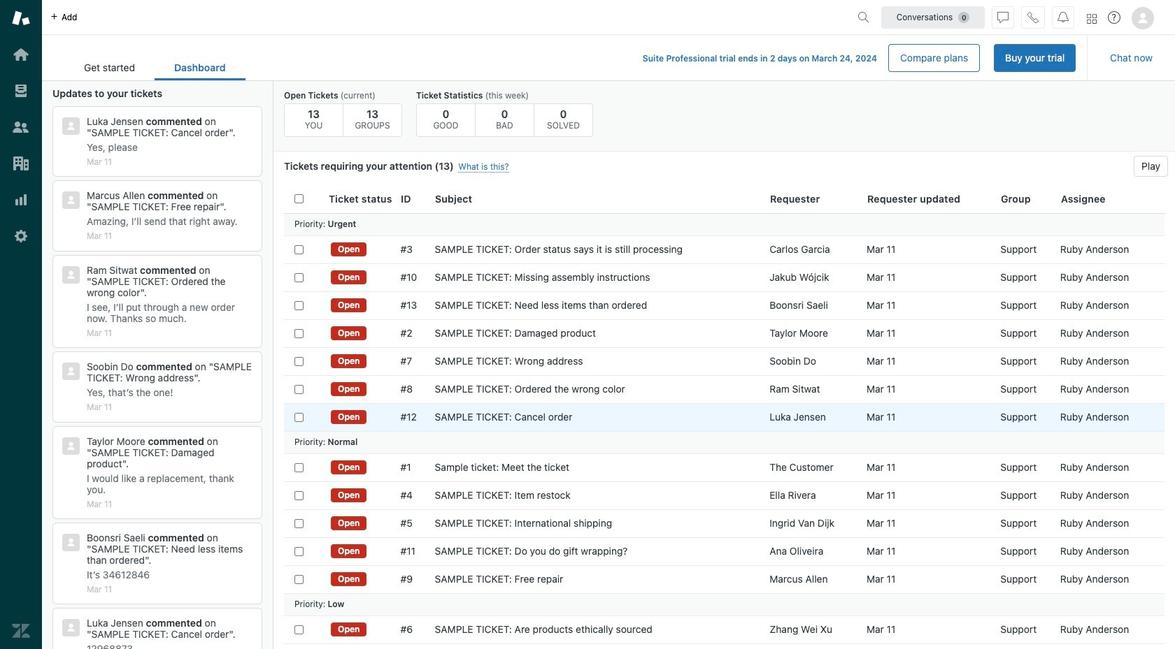 Task type: vqa. For each thing, say whether or not it's contained in the screenshot.
Button displays agent's chat status as Away. "icon"
no



Task type: locate. For each thing, give the bounding box(es) containing it.
Select All Tickets checkbox
[[295, 195, 304, 204]]

notifications image
[[1058, 12, 1069, 23]]

customers image
[[12, 118, 30, 136]]

March 24, 2024 text field
[[812, 53, 877, 64]]

organizations image
[[12, 155, 30, 173]]

grid
[[274, 185, 1175, 650]]

tab list
[[64, 55, 245, 80]]

None checkbox
[[295, 245, 304, 254], [295, 273, 304, 282], [295, 329, 304, 338], [295, 385, 304, 394], [295, 413, 304, 422], [295, 491, 304, 501], [295, 519, 304, 528], [295, 547, 304, 556], [295, 575, 304, 584], [295, 245, 304, 254], [295, 273, 304, 282], [295, 329, 304, 338], [295, 385, 304, 394], [295, 413, 304, 422], [295, 491, 304, 501], [295, 519, 304, 528], [295, 547, 304, 556], [295, 575, 304, 584]]

tab
[[64, 55, 155, 80]]

button displays agent's chat status as invisible. image
[[998, 12, 1009, 23]]

zendesk image
[[12, 623, 30, 641]]

get help image
[[1108, 11, 1121, 24]]

None checkbox
[[295, 301, 304, 310], [295, 357, 304, 366], [295, 463, 304, 473], [295, 626, 304, 635], [295, 301, 304, 310], [295, 357, 304, 366], [295, 463, 304, 473], [295, 626, 304, 635]]

get started image
[[12, 45, 30, 64]]

reporting image
[[12, 191, 30, 209]]

main element
[[0, 0, 42, 650]]



Task type: describe. For each thing, give the bounding box(es) containing it.
zendesk support image
[[12, 9, 30, 27]]

admin image
[[12, 227, 30, 246]]

views image
[[12, 82, 30, 100]]

zendesk products image
[[1087, 14, 1097, 23]]



